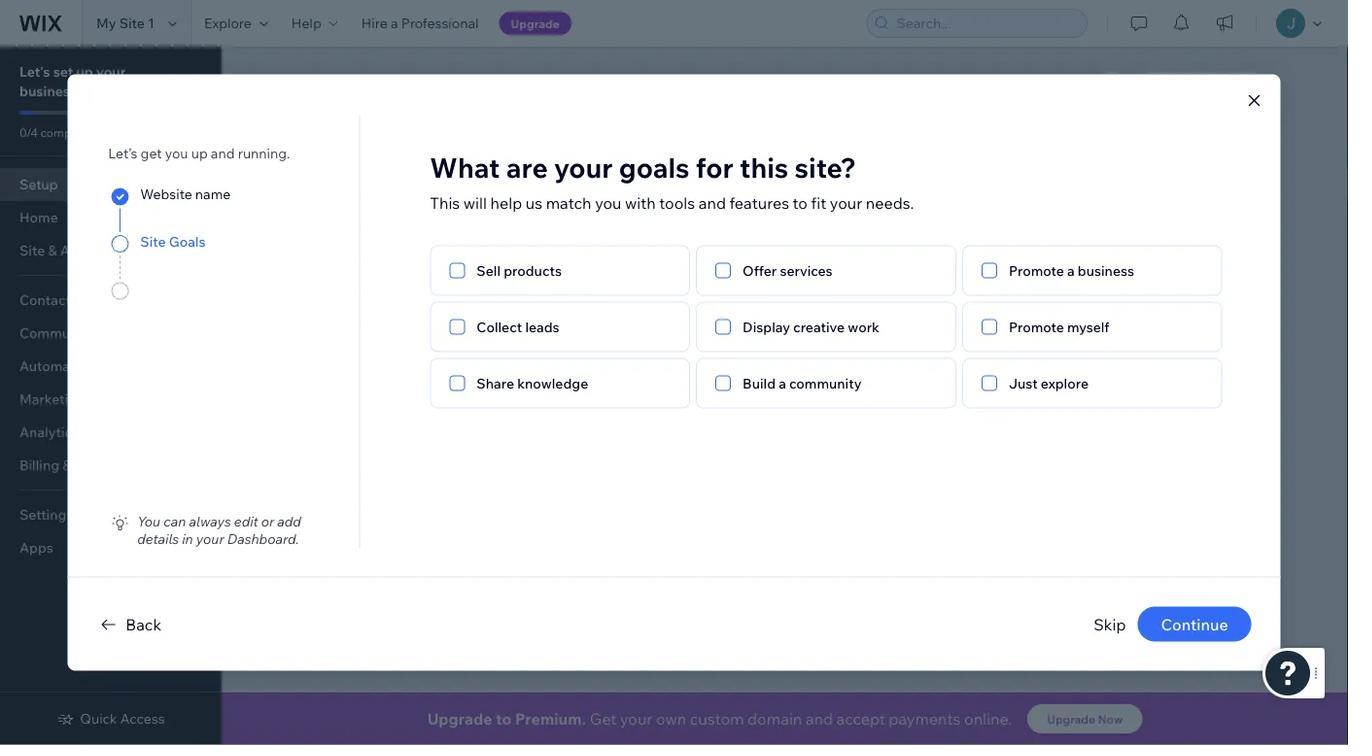 Task type: describe. For each thing, give the bounding box(es) containing it.
design for design your website
[[368, 440, 413, 457]]

upgrade to premium. get your own custom domain and accept payments online.
[[428, 710, 1013, 729]]

Promote a business checkbox
[[963, 246, 1223, 296]]

quick
[[80, 711, 117, 728]]

settings link
[[0, 499, 222, 532]]

a for promote
[[1068, 262, 1075, 279]]

sell
[[477, 262, 501, 279]]

a for hire
[[391, 15, 398, 32]]

features
[[730, 193, 790, 213]]

quick access button
[[57, 711, 165, 728]]

hire a professional link
[[350, 0, 491, 47]]

a left few
[[629, 327, 637, 344]]

explore
[[204, 15, 252, 32]]

design for design site
[[1173, 76, 1218, 93]]

online.
[[965, 710, 1013, 729]]

and left accept
[[806, 710, 833, 729]]

let's get you up and running.
[[108, 145, 290, 162]]

build a community
[[743, 375, 862, 392]]

always
[[189, 513, 231, 530]]

what are your goals for this site? this will help us match you with tools and features to fit your needs.
[[430, 151, 915, 213]]

set inside let's set up your business
[[53, 63, 73, 80]]

collect
[[477, 319, 522, 336]]

0/4
[[19, 125, 38, 140]]

match
[[546, 193, 592, 213]]

help
[[491, 193, 522, 213]]

welcome,
[[307, 71, 434, 105]]

design site link
[[1138, 70, 1264, 99]]

your right find
[[399, 327, 427, 344]]

show your support button
[[807, 574, 930, 591]]

site for my
[[119, 15, 145, 32]]

this
[[430, 193, 460, 213]]

details
[[137, 530, 179, 547]]

sidebar element
[[0, 47, 222, 746]]

offer
[[743, 262, 777, 279]]

tools
[[660, 193, 695, 213]]

on
[[435, 494, 451, 511]]

john
[[440, 71, 508, 105]]

domain for perfect
[[480, 327, 528, 344]]

upgrade for upgrade
[[511, 16, 560, 31]]

are
[[506, 151, 548, 185]]

site goals
[[140, 233, 206, 250]]

access
[[120, 711, 165, 728]]

Search... field
[[891, 10, 1081, 37]]

design your website
[[368, 440, 497, 457]]

wix stands with ukraine show your support
[[642, 574, 930, 591]]

work
[[848, 319, 880, 336]]

for
[[696, 151, 734, 185]]

help
[[292, 15, 322, 32]]

to inside the what are your goals for this site? this will help us match you with tools and features to fit your needs.
[[793, 193, 808, 213]]

quick access
[[80, 711, 165, 728]]

automations
[[19, 358, 102, 375]]

just explore
[[1009, 375, 1089, 392]]

in for a
[[615, 327, 626, 344]]

payments
[[889, 710, 961, 729]]

your up match
[[554, 151, 613, 185]]

update your site type
[[368, 229, 504, 246]]

a for connect
[[426, 281, 434, 298]]

support
[[878, 574, 930, 591]]

leads
[[526, 319, 560, 336]]

explore
[[1041, 375, 1089, 392]]

collect leads
[[477, 319, 560, 336]]

promote for promote myself
[[1009, 319, 1065, 336]]

0/4 completed
[[19, 125, 99, 140]]

find your perfect domain and secure it in a few clicks.
[[368, 327, 704, 344]]

Share knowledge checkbox
[[430, 359, 691, 409]]

perfect
[[430, 327, 477, 344]]

2 horizontal spatial up
[[403, 155, 425, 177]]

automations link
[[0, 350, 222, 383]]

skip
[[1094, 615, 1127, 634]]

dashboard.
[[227, 530, 299, 547]]

Sell products checkbox
[[430, 246, 691, 296]]

go
[[760, 366, 779, 383]]

in for your
[[182, 530, 193, 547]]

settings
[[19, 507, 73, 524]]

skip button
[[1094, 613, 1127, 636]]

completed
[[40, 125, 99, 140]]

with inside the what are your goals for this site? this will help us match you with tools and features to fit your needs.
[[625, 193, 656, 213]]

my site 1
[[96, 15, 155, 32]]

myself
[[1068, 319, 1110, 336]]

and inside the what are your goals for this site? this will help us match you with tools and features to fit your needs.
[[699, 193, 726, 213]]

display
[[743, 319, 791, 336]]

back
[[126, 615, 162, 634]]

goals
[[169, 233, 206, 250]]

type
[[476, 229, 504, 246]]

stands
[[670, 574, 714, 591]]

found
[[395, 494, 432, 511]]

you
[[137, 513, 161, 530]]

sell products
[[477, 262, 562, 279]]

accept
[[837, 710, 886, 729]]

hire
[[362, 15, 388, 32]]

0 vertical spatial get
[[368, 494, 392, 511]]

promote myself
[[1009, 319, 1110, 336]]

wix
[[642, 574, 667, 591]]

home link
[[0, 201, 222, 234]]

your inside you can always edit or add details in your dashboard.
[[196, 530, 224, 547]]

get
[[141, 145, 162, 162]]

what
[[430, 151, 500, 185]]

Just explore checkbox
[[963, 359, 1223, 409]]

continue button
[[1138, 607, 1252, 642]]

services
[[780, 262, 833, 279]]

needs.
[[866, 193, 915, 213]]



Task type: vqa. For each thing, say whether or not it's contained in the screenshot.
creative
yes



Task type: locate. For each thing, give the bounding box(es) containing it.
1 horizontal spatial you
[[595, 193, 622, 213]]

this
[[740, 151, 789, 185]]

domain up share
[[480, 327, 528, 344]]

professional
[[401, 15, 479, 32]]

1 vertical spatial custom
[[690, 710, 744, 729]]

e.g., mystunningwebsite.com field
[[392, 361, 687, 388]]

1 horizontal spatial set
[[374, 155, 399, 177]]

let's inside sidebar 'element'
[[19, 63, 50, 80]]

0 horizontal spatial up
[[76, 63, 93, 80]]

your down always
[[196, 530, 224, 547]]

and left secure
[[531, 327, 555, 344]]

you can always edit or add details in your dashboard.
[[137, 513, 301, 547]]

1 vertical spatial you
[[595, 193, 622, 213]]

set up 0/4 completed
[[53, 63, 73, 80]]

few
[[640, 327, 663, 344]]

upgrade left premium.
[[428, 710, 493, 729]]

let's set up your business up completed
[[19, 63, 126, 100]]

website
[[140, 186, 192, 203]]

0 horizontal spatial business
[[19, 83, 77, 100]]

0 horizontal spatial in
[[182, 530, 193, 547]]

0 horizontal spatial get
[[368, 494, 392, 511]]

connect a custom domain
[[368, 281, 538, 298]]

0 vertical spatial you
[[165, 145, 188, 162]]

1 vertical spatial get
[[590, 710, 617, 729]]

0 horizontal spatial now
[[1098, 712, 1124, 727]]

2 vertical spatial site
[[140, 233, 166, 250]]

get left found
[[368, 494, 392, 511]]

0 vertical spatial in
[[615, 327, 626, 344]]

Display creative work checkbox
[[696, 302, 957, 353]]

a right 'go'
[[779, 375, 787, 392]]

Offer services checkbox
[[696, 246, 957, 296]]

promote up 'promote myself'
[[1009, 262, 1065, 279]]

your
[[846, 574, 875, 591]]

let's down welcome,
[[330, 155, 370, 177]]

promote
[[1009, 262, 1065, 279], [1009, 319, 1065, 336]]

set left what
[[374, 155, 399, 177]]

now inside button
[[1185, 229, 1214, 246]]

0 horizontal spatial with
[[625, 193, 656, 213]]

in inside you can always edit or add details in your dashboard.
[[182, 530, 193, 547]]

setup link
[[0, 168, 222, 201]]

upgrade button
[[499, 12, 572, 35]]

premium.
[[515, 710, 586, 729]]

website name
[[140, 186, 231, 203]]

0 vertical spatial let's
[[19, 63, 50, 80]]

1 horizontal spatial in
[[615, 327, 626, 344]]

my
[[96, 15, 116, 32]]

will
[[464, 193, 487, 213]]

upgrade for upgrade now
[[1048, 712, 1096, 727]]

0 vertical spatial to
[[793, 193, 808, 213]]

2 vertical spatial let's
[[727, 366, 757, 383]]

0 horizontal spatial set
[[53, 63, 73, 80]]

site
[[119, 15, 145, 32], [1221, 76, 1246, 93], [140, 233, 166, 250]]

share
[[477, 375, 514, 392]]

1 vertical spatial set
[[374, 155, 399, 177]]

products
[[504, 262, 562, 279]]

1 vertical spatial let's set up your business
[[330, 155, 545, 177]]

0 vertical spatial now
[[1185, 229, 1214, 246]]

add
[[277, 513, 301, 530]]

1 vertical spatial promote
[[1009, 319, 1065, 336]]

1
[[148, 15, 155, 32]]

update for update now
[[1134, 229, 1182, 246]]

upgrade now button
[[1028, 705, 1143, 734]]

1 horizontal spatial let's
[[330, 155, 370, 177]]

business up promote myself "checkbox"
[[1078, 262, 1135, 279]]

update
[[368, 229, 415, 246], [1134, 229, 1182, 246]]

let's left 'go'
[[727, 366, 757, 383]]

update now
[[1134, 229, 1214, 246]]

0 horizontal spatial custom
[[437, 281, 486, 298]]

1 horizontal spatial upgrade
[[511, 16, 560, 31]]

or
[[261, 513, 274, 530]]

get right premium.
[[590, 710, 617, 729]]

upgrade right online.
[[1048, 712, 1096, 727]]

1 horizontal spatial now
[[1185, 229, 1214, 246]]

2 promote from the top
[[1009, 319, 1065, 336]]

let's go button
[[709, 360, 797, 389]]

let's
[[19, 63, 50, 80], [330, 155, 370, 177], [727, 366, 757, 383]]

get
[[368, 494, 392, 511], [590, 710, 617, 729]]

offer services
[[743, 262, 833, 279]]

goals
[[619, 151, 690, 185]]

0 horizontal spatial update
[[368, 229, 415, 246]]

find
[[368, 327, 396, 344]]

custom down "sell" in the left of the page
[[437, 281, 486, 298]]

0 vertical spatial business
[[19, 83, 77, 100]]

2 horizontal spatial business
[[1078, 262, 1135, 279]]

2 vertical spatial domain
[[748, 710, 803, 729]]

let's go
[[727, 366, 779, 383]]

up left what
[[403, 155, 425, 177]]

0 vertical spatial site
[[119, 15, 145, 32]]

share knowledge
[[477, 375, 589, 392]]

a right hire
[[391, 15, 398, 32]]

0 horizontal spatial upgrade
[[428, 710, 493, 729]]

0 vertical spatial design
[[1173, 76, 1218, 93]]

with
[[625, 193, 656, 213], [717, 574, 746, 591]]

promote a business
[[1009, 262, 1135, 279]]

now inside button
[[1098, 712, 1124, 727]]

own
[[656, 710, 687, 729]]

promote left myself
[[1009, 319, 1065, 336]]

1 vertical spatial site
[[1221, 76, 1246, 93]]

custom right own
[[690, 710, 744, 729]]

up up completed
[[76, 63, 93, 80]]

hire a professional
[[362, 15, 479, 32]]

a up 'promote myself'
[[1068, 262, 1075, 279]]

0 vertical spatial with
[[625, 193, 656, 213]]

to left premium.
[[496, 710, 512, 729]]

secure
[[558, 327, 600, 344]]

business
[[19, 83, 77, 100], [471, 155, 545, 177], [1078, 262, 1135, 279]]

upgrade right professional
[[511, 16, 560, 31]]

business inside option
[[1078, 262, 1135, 279]]

clicks.
[[666, 327, 704, 344]]

community
[[790, 375, 862, 392]]

let's set up your business inside sidebar 'element'
[[19, 63, 126, 100]]

continue
[[1162, 615, 1229, 634]]

get found on google
[[368, 494, 501, 511]]

1 vertical spatial to
[[496, 710, 512, 729]]

your right fit
[[830, 193, 863, 213]]

domain left accept
[[748, 710, 803, 729]]

1 vertical spatial now
[[1098, 712, 1124, 727]]

site for design
[[1221, 76, 1246, 93]]

in down can at the bottom left
[[182, 530, 193, 547]]

your
[[96, 63, 126, 80], [554, 151, 613, 185], [429, 155, 467, 177], [830, 193, 863, 213], [418, 229, 447, 246], [399, 327, 427, 344], [416, 440, 444, 457], [196, 530, 224, 547], [620, 710, 653, 729]]

Promote myself checkbox
[[963, 302, 1223, 353]]

just
[[1009, 375, 1038, 392]]

1 horizontal spatial custom
[[690, 710, 744, 729]]

update up connect
[[368, 229, 415, 246]]

business inside sidebar 'element'
[[19, 83, 77, 100]]

2 update from the left
[[1134, 229, 1182, 246]]

1 horizontal spatial design
[[1173, 76, 1218, 93]]

promote for promote a business
[[1009, 262, 1065, 279]]

with right 'stands'
[[717, 574, 746, 591]]

it
[[603, 327, 612, 344]]

1 horizontal spatial get
[[590, 710, 617, 729]]

a for build
[[779, 375, 787, 392]]

0 vertical spatial set
[[53, 63, 73, 80]]

to left fit
[[793, 193, 808, 213]]

domain for custom
[[489, 281, 538, 298]]

website
[[447, 440, 497, 457]]

upgrade inside button
[[1048, 712, 1096, 727]]

1 promote from the top
[[1009, 262, 1065, 279]]

upgrade inside button
[[511, 16, 560, 31]]

let's set up your business up this
[[330, 155, 545, 177]]

0 vertical spatial promote
[[1009, 262, 1065, 279]]

design site
[[1173, 76, 1246, 93]]

0 vertical spatial let's set up your business
[[19, 63, 126, 100]]

name
[[195, 186, 231, 203]]

now for upgrade now
[[1098, 712, 1124, 727]]

promote inside option
[[1009, 262, 1065, 279]]

1 horizontal spatial update
[[1134, 229, 1182, 246]]

upgrade now
[[1048, 712, 1124, 727]]

setup
[[19, 176, 58, 193]]

1 vertical spatial with
[[717, 574, 746, 591]]

update inside button
[[1134, 229, 1182, 246]]

your left own
[[620, 710, 653, 729]]

1 horizontal spatial up
[[191, 145, 208, 162]]

your left site
[[418, 229, 447, 246]]

show
[[807, 574, 843, 591]]

your inside let's set up your business
[[96, 63, 126, 80]]

and right tools
[[699, 193, 726, 213]]

update up promote a business option
[[1134, 229, 1182, 246]]

can
[[164, 513, 186, 530]]

1 horizontal spatial let's set up your business
[[330, 155, 545, 177]]

your down my
[[96, 63, 126, 80]]

2 horizontal spatial upgrade
[[1048, 712, 1096, 727]]

you inside the what are your goals for this site? this will help us match you with tools and features to fit your needs.
[[595, 193, 622, 213]]

domain down "sell products"
[[489, 281, 538, 298]]

update for update your site type
[[368, 229, 415, 246]]

Collect leads checkbox
[[430, 302, 691, 353]]

display creative work
[[743, 319, 880, 336]]

1 vertical spatial domain
[[480, 327, 528, 344]]

with left tools
[[625, 193, 656, 213]]

Build a community checkbox
[[696, 359, 957, 409]]

1 vertical spatial let's
[[330, 155, 370, 177]]

0 horizontal spatial to
[[496, 710, 512, 729]]

build
[[743, 375, 776, 392]]

upgrade for upgrade to premium. get your own custom domain and accept payments online.
[[428, 710, 493, 729]]

0 horizontal spatial you
[[165, 145, 188, 162]]

0 horizontal spatial design
[[368, 440, 413, 457]]

welcome, john
[[307, 71, 508, 105]]

let's up 0/4
[[19, 63, 50, 80]]

now for update now
[[1185, 229, 1214, 246]]

you right match
[[595, 193, 622, 213]]

google
[[454, 494, 501, 511]]

a inside hire a professional link
[[391, 15, 398, 32]]

a inside promote a business option
[[1068, 262, 1075, 279]]

your left 'website' at the bottom left of the page
[[416, 440, 444, 457]]

ukraine
[[749, 574, 800, 591]]

a
[[391, 15, 398, 32], [1068, 262, 1075, 279], [426, 281, 434, 298], [629, 327, 637, 344], [779, 375, 787, 392]]

promote inside "checkbox"
[[1009, 319, 1065, 336]]

up inside let's set up your business
[[76, 63, 93, 80]]

let's inside button
[[727, 366, 757, 383]]

a right connect
[[426, 281, 434, 298]]

a inside build a community option
[[779, 375, 787, 392]]

set
[[53, 63, 73, 80], [374, 155, 399, 177]]

2 vertical spatial business
[[1078, 262, 1135, 279]]

0 vertical spatial custom
[[437, 281, 486, 298]]

your up this
[[429, 155, 467, 177]]

0 vertical spatial domain
[[489, 281, 538, 298]]

you right get at the top of page
[[165, 145, 188, 162]]

you
[[165, 145, 188, 162], [595, 193, 622, 213]]

business up help on the left top of the page
[[471, 155, 545, 177]]

1 vertical spatial in
[[182, 530, 193, 547]]

1 horizontal spatial business
[[471, 155, 545, 177]]

1 horizontal spatial to
[[793, 193, 808, 213]]

update now button
[[1117, 223, 1232, 252]]

up
[[76, 63, 93, 80], [191, 145, 208, 162], [403, 155, 425, 177]]

home
[[19, 209, 58, 226]]

2 horizontal spatial let's
[[727, 366, 757, 383]]

0 horizontal spatial let's set up your business
[[19, 63, 126, 100]]

1 update from the left
[[368, 229, 415, 246]]

in right it
[[615, 327, 626, 344]]

1 horizontal spatial with
[[717, 574, 746, 591]]

1 vertical spatial business
[[471, 155, 545, 177]]

business up 0/4 completed
[[19, 83, 77, 100]]

and left "running."
[[211, 145, 235, 162]]

up up name on the left top of page
[[191, 145, 208, 162]]

1 vertical spatial design
[[368, 440, 413, 457]]

connect
[[368, 281, 423, 298]]

creative
[[794, 319, 845, 336]]

0 horizontal spatial let's
[[19, 63, 50, 80]]



